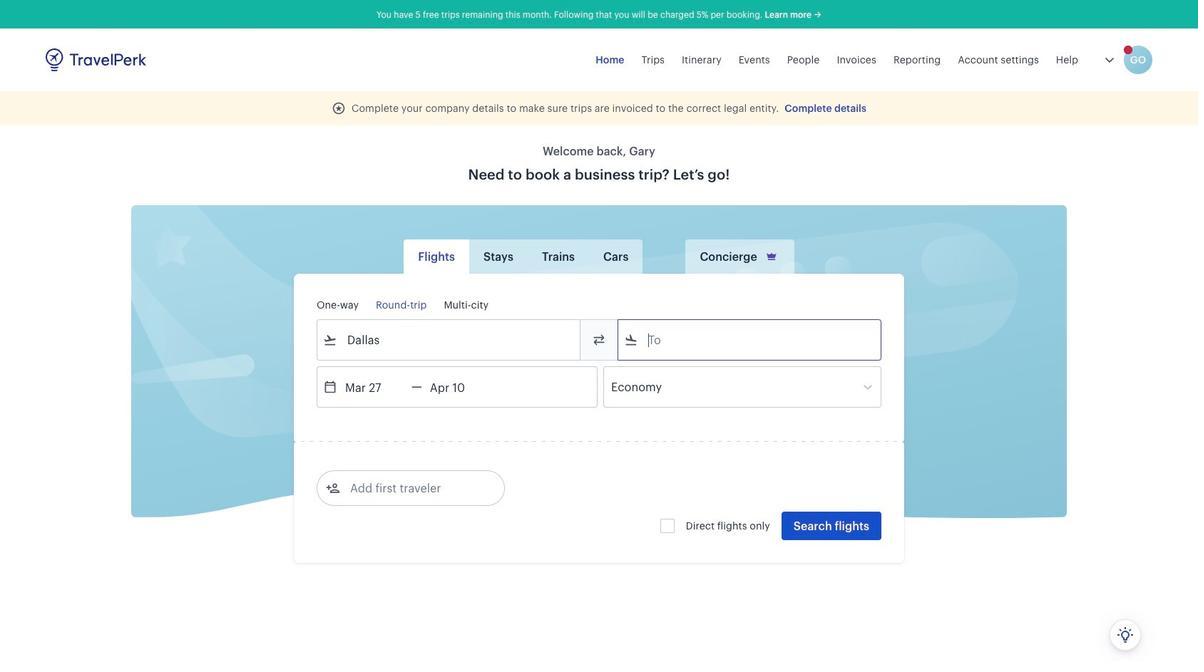 Task type: locate. For each thing, give the bounding box(es) containing it.
Depart text field
[[338, 367, 412, 407]]

To search field
[[639, 329, 863, 352]]

Return text field
[[422, 367, 496, 407]]



Task type: describe. For each thing, give the bounding box(es) containing it.
From search field
[[338, 329, 562, 352]]

Add first traveler search field
[[340, 477, 489, 500]]



